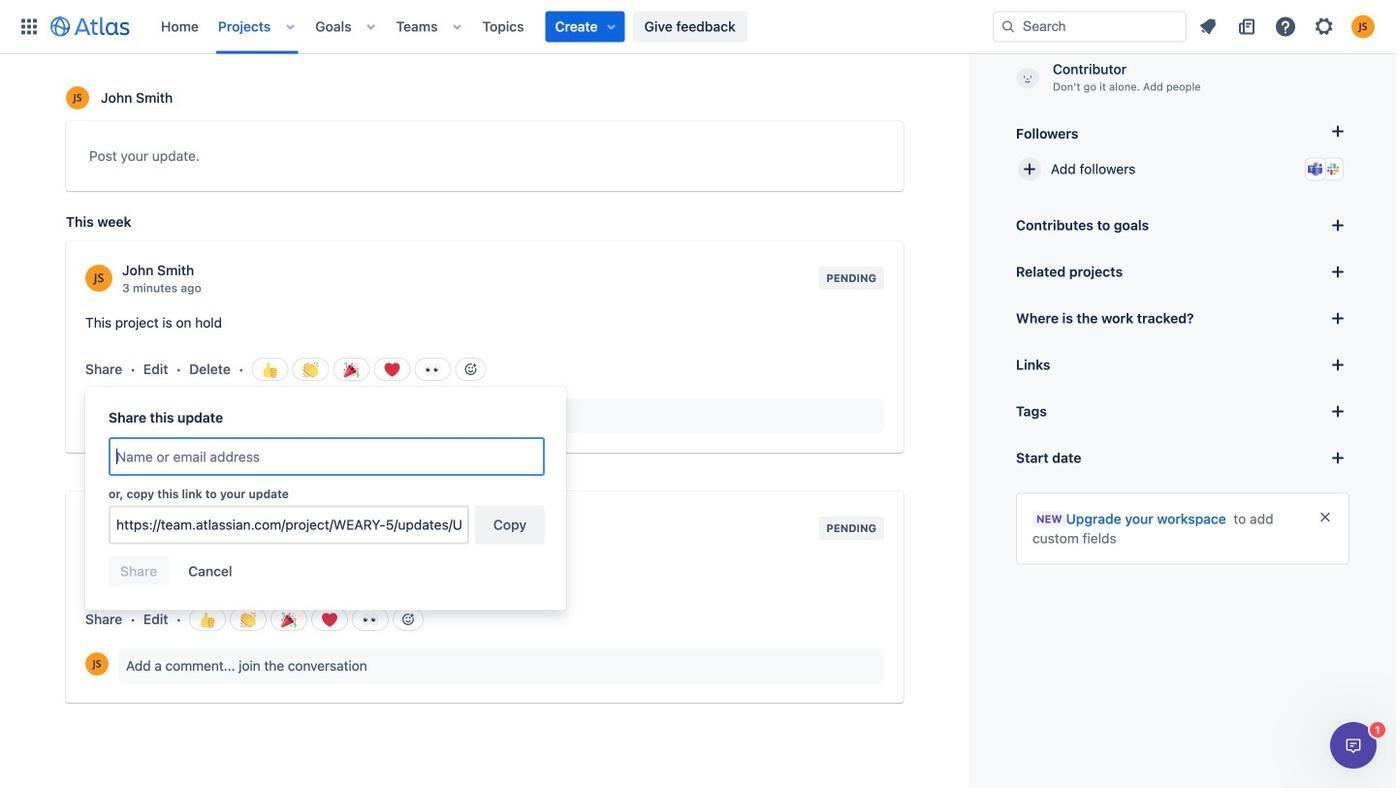 Task type: locate. For each thing, give the bounding box(es) containing it.
:tada: image
[[344, 362, 359, 378]]

search image
[[1001, 19, 1017, 34]]

add goals image
[[1327, 214, 1350, 237]]

:heart: image
[[385, 362, 400, 378], [385, 362, 400, 378], [322, 612, 338, 628]]

account image
[[1352, 15, 1376, 38]]

switch to... image
[[17, 15, 41, 38]]

:eyes: image
[[363, 612, 378, 628], [363, 612, 378, 628]]

None search field
[[993, 11, 1187, 42]]

dialog
[[1331, 723, 1378, 769]]

:eyes: image
[[425, 362, 441, 378], [425, 362, 441, 378]]

:clap: image
[[303, 362, 319, 378], [303, 362, 319, 378], [241, 612, 256, 628]]

msteams logo showing  channels are connected to this project image
[[1309, 162, 1324, 177]]

:tada: image
[[344, 362, 359, 378], [281, 612, 297, 628], [281, 612, 297, 628]]

add related project image
[[1327, 260, 1350, 284]]

banner
[[0, 0, 1397, 54]]

settings image
[[1314, 15, 1337, 38]]

add work tracking links image
[[1327, 307, 1350, 330]]

notifications image
[[1197, 15, 1220, 38]]

None field
[[111, 508, 468, 543]]

add link image
[[1327, 354, 1350, 377]]

close banner image
[[1318, 510, 1334, 525]]

Name or email address field
[[111, 439, 543, 474]]

add tag image
[[1327, 400, 1350, 423]]

:thumbsup: image
[[262, 362, 278, 378], [200, 612, 216, 628], [200, 612, 216, 628]]

Main content area, start typing to enter text. text field
[[89, 145, 881, 175]]

:clap: image
[[241, 612, 256, 628]]



Task type: describe. For each thing, give the bounding box(es) containing it.
slack logo showing nan channels are connected to this project image
[[1326, 162, 1342, 177]]

add a follower image
[[1327, 120, 1350, 143]]

add reaction image
[[401, 612, 416, 628]]

help image
[[1275, 15, 1298, 38]]

Search field
[[993, 11, 1187, 42]]

add follower image
[[1019, 158, 1042, 181]]

set start date image
[[1327, 447, 1350, 470]]

add reaction image
[[463, 362, 479, 378]]

top element
[[12, 0, 993, 54]]

:heart: image
[[322, 612, 338, 628]]

:thumbsup: image
[[262, 362, 278, 378]]



Task type: vqa. For each thing, say whether or not it's contained in the screenshot.
Add tag "icon"
yes



